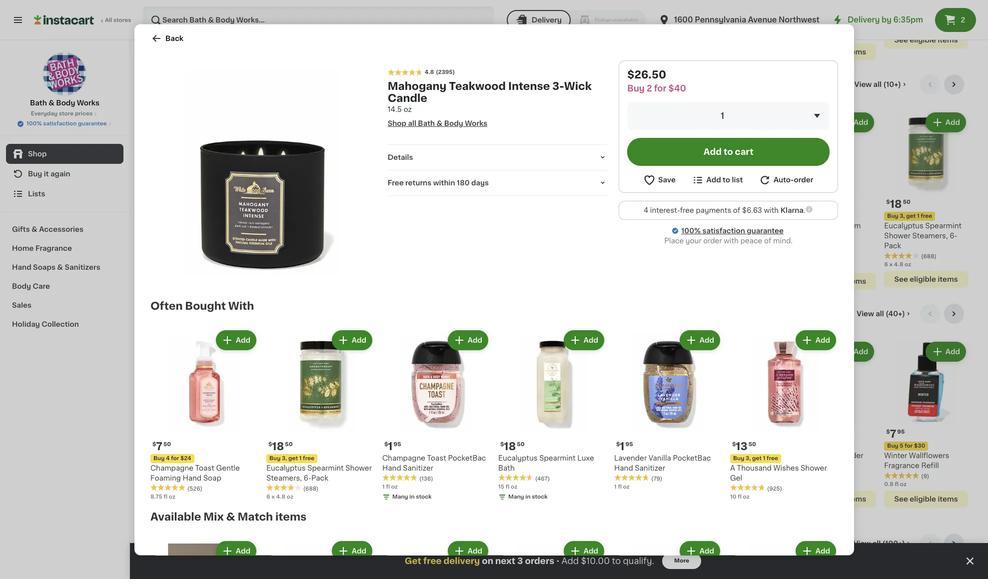 Task type: describe. For each thing, give the bounding box(es) containing it.
fragrance inside the winter candy apple wallflowers fragrance refill 0.8 fl oz
[[468, 463, 503, 470]]

avenue
[[749, 16, 777, 24]]

days
[[471, 179, 489, 186]]

winter candy apple wallflowers fragrance refill 0.8 fl oz
[[426, 453, 503, 488]]

bath & body works link
[[30, 52, 100, 108]]

15
[[498, 484, 504, 490]]

fl inside product 'group'
[[738, 494, 742, 500]]

champagne inside champagne toast 3- wick candle (1.34k)
[[609, 223, 652, 230]]

shop all bath & body works
[[388, 120, 488, 127]]

$ 7 95 for buy 5 for $30
[[887, 429, 905, 440]]

store
[[59, 111, 74, 117]]

wreath
[[749, 453, 774, 460]]

14.5 for (2.48k)
[[150, 22, 162, 28]]

18 for eucalyptus spearmint sugar body scrub
[[707, 199, 719, 210]]

size
[[815, 463, 830, 470]]

home
[[12, 245, 34, 252]]

view all (10+) button
[[851, 74, 913, 94]]

pocketbac inside 1 lavender vanilla pocketbac hand sanitizer
[[334, 223, 372, 230]]

item carousel region containing holiday collection
[[150, 304, 969, 526]]

wick inside champagne toast 3- wick candle (1.34k)
[[609, 233, 626, 240]]

home fragrance link
[[6, 239, 124, 258]]

0 horizontal spatial $40
[[639, 214, 650, 219]]

add to cart button
[[628, 138, 830, 166]]

(720)
[[738, 244, 753, 250]]

holiday collection inside item carousel region
[[150, 309, 253, 319]]

(136) inside item carousel region
[[187, 244, 201, 250]]

see eligible items button for winterberry ice cleansing gel hand soap
[[334, 491, 418, 508]]

hand soaps & sanitizers link
[[6, 258, 124, 277]]

$ inside $ buy 4 for $24 winter citrus wreath gentle & clean foaming hand soap
[[703, 430, 707, 435]]

1 vertical spatial champagne toast pocketbac hand sanitizer
[[382, 455, 486, 472]]

(100+)
[[883, 541, 906, 548]]

see eligible items button down 6:35pm
[[885, 31, 969, 48]]

1 vertical spatial 8.75 fl oz
[[150, 494, 175, 500]]

guarantee inside "button"
[[78, 121, 107, 127]]

hand inside vanilla buttercream hand cream
[[793, 233, 812, 240]]

$ inside $ 8 95
[[795, 430, 799, 435]]

foaming inside winterberry ice gentle & clean foaming hand soap 8.75 fl oz
[[547, 463, 577, 470]]

eligible for vanilla buttercream hand cream
[[819, 278, 845, 285]]

$ 18 50 for eucalyptus spearmint shower steamers, 6-pack
[[268, 441, 293, 452]]

shower for eucalyptus spearmint shower steamers, 6-pack
[[346, 465, 372, 472]]

0 horizontal spatial (526)
[[187, 486, 202, 492]]

6 for eucalyptus spearmint shower steamers, 6- pack
[[885, 262, 889, 268]]

see for winterberry ice gentle & clean foaming hand soap
[[528, 496, 541, 503]]

$ 18 50 for eucalyptus spearmint sugar body scrub
[[703, 199, 728, 210]]

items for winterberry ice gentle & clean foaming hand soap
[[571, 496, 591, 503]]

steamers, for eucalyptus spearmint shower steamers, 6- pack
[[913, 233, 949, 240]]

next
[[496, 558, 516, 566]]

4.8 (2395)
[[425, 69, 455, 75]]

0 vertical spatial champagne toast gentle foaming hand soap
[[242, 223, 319, 250]]

hand inside 1 lavender vanilla pocketbac hand sanitizer
[[374, 223, 392, 230]]

see for winter candy apple wallflowers fragrance refill
[[436, 496, 449, 503]]

it
[[44, 171, 49, 178]]

see eligible items down 6:35pm
[[895, 36, 959, 43]]

8 for buy
[[799, 199, 806, 210]]

body inside eucalyptus spearmint sugar body scrub
[[723, 233, 742, 240]]

0 horizontal spatial order
[[704, 237, 722, 244]]

a thousand wishes shower gel
[[730, 465, 827, 482]]

1 vertical spatial 100%
[[682, 227, 701, 234]]

1 horizontal spatial 4.8
[[425, 69, 434, 75]]

1600
[[675, 16, 694, 24]]

& right 'bath' on the top of the page
[[437, 120, 443, 127]]

1 horizontal spatial 8.75 fl oz
[[242, 262, 267, 268]]

get for eucalyptus spearmint shower steamers, 6- pack
[[907, 214, 916, 219]]

wallflowers inside winterberry ice wallflowers fragrance refill
[[609, 463, 650, 470]]

many for 18
[[508, 494, 524, 500]]

14.5 for (4.61k)
[[242, 22, 253, 28]]

95 for champagne toast pocketbac hand sanitizer
[[394, 442, 401, 447]]

qualify.
[[623, 558, 655, 566]]

eucalyptus spearmint shower steamers, 6- pack
[[885, 223, 962, 250]]

details
[[388, 154, 413, 161]]

returns
[[405, 179, 432, 186]]

cart inside button
[[735, 148, 754, 156]]

26 50
[[615, 199, 638, 210]]

$ 13 50
[[732, 441, 756, 452]]

(4)
[[646, 484, 654, 490]]

view for holiday collection
[[857, 311, 875, 318]]

eucalyptus for eucalyptus spearmint shower steamers, 6-pack
[[266, 465, 306, 472]]

1 horizontal spatial holiday collection link
[[150, 308, 253, 320]]

add to list
[[707, 176, 743, 183]]

many for buy 4 for $24
[[160, 492, 176, 498]]

1 horizontal spatial gifts & accessories
[[150, 539, 260, 549]]

0 horizontal spatial champagne toast gentle foaming hand soap
[[150, 465, 240, 482]]

3, for eucalyptus spearmint shower steamers, 6-pack
[[282, 456, 287, 461]]

by
[[882, 16, 892, 24]]

$ 18 50 for eucalyptus spearmint shower steamers, 6- pack
[[887, 199, 911, 210]]

14.5 for (1.57k)
[[609, 22, 621, 28]]

available mix & match items
[[150, 512, 307, 522]]

view all (40+)
[[857, 311, 906, 318]]

winterberry wonder travel size fine fragrance mist
[[793, 453, 864, 480]]

eucalyptus for eucalyptus spearmint sugar body scrub
[[701, 223, 741, 230]]

on inside get free delivery on next 3 orders • add $10.00 to qualify.
[[482, 558, 494, 566]]

vanilla inside lavender vanilla pocketbac hand sanitizer
[[649, 455, 671, 462]]

ice for buy 5 for $30
[[653, 453, 664, 460]]

free returns within 180 days
[[388, 179, 489, 186]]

place
[[665, 237, 684, 244]]

for inside $ buy 4 for $24 winter citrus wreath gentle & clean foaming hand soap
[[722, 444, 730, 449]]

all stores
[[105, 18, 131, 23]]

delivery for delivery
[[532, 17, 562, 24]]

gel inside the a thousand wishes shower gel
[[730, 475, 743, 482]]

all for (100+)
[[873, 541, 881, 548]]

fl inside winterberry ice gentle & clean foaming hand soap 8.75 fl oz
[[531, 482, 535, 488]]

soap inside $ buy 4 for $24 winter citrus wreath gentle & clean foaming hand soap
[[754, 473, 772, 480]]

get for eucalyptus spearmint sugar body scrub
[[723, 214, 733, 219]]

$6.63
[[742, 207, 762, 214]]

0 vertical spatial accessories
[[39, 226, 84, 233]]

0 vertical spatial body
[[56, 100, 75, 107]]

cleansing inside winterberry ice cleansing gel hand soap
[[334, 463, 369, 470]]

gel inside winter cleansing gel hand soap
[[212, 453, 224, 460]]

1 horizontal spatial 8.75
[[242, 262, 254, 268]]

refill inside winter wallflowers fragrance refill
[[922, 463, 940, 470]]

eligible for winter cleansing gel hand soap
[[176, 508, 202, 515]]

bath inside eucalyptus spearmint luxe bath
[[498, 465, 515, 472]]

see down northwest
[[803, 48, 817, 55]]

(79)
[[651, 476, 663, 482]]

6- for eucalyptus spearmint shower steamers, 6- pack
[[950, 233, 958, 240]]

$ 7 95 for winter candy apple wallflowers fragrance refill
[[428, 429, 446, 440]]

add button inside product 'group'
[[797, 331, 836, 349]]

(526) inside item carousel region
[[279, 254, 294, 260]]

0 vertical spatial with
[[764, 207, 779, 214]]

1 vertical spatial guarantee
[[747, 227, 784, 234]]

eligible down northwest
[[819, 48, 845, 55]]

1 vertical spatial with
[[724, 237, 739, 244]]

order inside button
[[794, 176, 814, 183]]

all for bath
[[408, 120, 416, 127]]

eucalyptus for eucalyptus spearmint shower steamers, 6- pack
[[885, 223, 924, 230]]

10
[[730, 494, 737, 500]]

0 horizontal spatial holiday
[[12, 321, 40, 328]]

see eligible items down northwest
[[803, 48, 867, 55]]

3, for eucalyptus spearmint shower steamers, 6- pack
[[900, 214, 906, 219]]

95 for winterberry ice cleansing gel hand soap
[[347, 430, 354, 435]]

delivery button
[[507, 10, 571, 30]]

(2395)
[[436, 69, 455, 75]]

see eligible items button down northwest
[[793, 43, 877, 60]]

see eligible items for winterberry ice gentle & clean foaming hand soap
[[528, 496, 591, 503]]

(9)
[[922, 474, 930, 480]]

scrub
[[744, 233, 765, 240]]

see for eucalyptus spearmint shower steamers, 6- pack
[[895, 276, 909, 283]]

8 for winterberry
[[799, 429, 806, 440]]

travel
[[793, 463, 814, 470]]

lists link
[[6, 184, 124, 204]]

winterberry for fragrance
[[609, 453, 651, 460]]

works
[[77, 100, 100, 107]]

eligible down 6:35pm
[[910, 36, 937, 43]]

vanilla inside 1 lavender vanilla pocketbac hand sanitizer
[[368, 213, 391, 220]]

view all (40+) link
[[857, 309, 913, 319]]

item carousel region containing based on your cart
[[150, 74, 969, 296]]

on inside item carousel region
[[187, 79, 201, 89]]

winterberry for &
[[518, 453, 559, 460]]

winterberry ice wallflowers fragrance refill
[[609, 453, 687, 480]]

mahogany teakwood intense 3-wick candle
[[388, 81, 592, 103]]

in for 1
[[410, 494, 415, 500]]

$ 8 95
[[795, 429, 814, 440]]

5 for winter
[[900, 444, 904, 449]]

1 horizontal spatial of
[[764, 237, 772, 244]]

buy it again link
[[6, 164, 124, 184]]

see for winter cleansing gel hand soap
[[160, 508, 174, 515]]

fragrance up hand soaps & sanitizers
[[35, 245, 72, 252]]

0 horizontal spatial gifts & accessories
[[12, 226, 84, 233]]

gentle inside $ buy 4 for $24 winter citrus wreath gentle & clean foaming hand soap
[[701, 463, 725, 470]]

items for winter cleansing gel hand soap
[[204, 508, 224, 515]]

item carousel region containing gifts & accessories
[[150, 534, 969, 580]]

2 vertical spatial 8
[[150, 482, 154, 488]]

product group containing 13
[[730, 328, 839, 501]]

2 0.8 from the left
[[885, 482, 894, 488]]

hand inside winter cleansing gel hand soap
[[150, 463, 169, 470]]

buy 2 for $40
[[612, 214, 650, 219]]

items for vanilla buttercream hand cream
[[847, 278, 867, 285]]

mind.
[[774, 237, 793, 244]]

eligible for winter wallflowers fragrance refill
[[910, 496, 937, 503]]

50 inside 26 50
[[630, 200, 638, 205]]

(677)
[[555, 14, 569, 20]]

1 horizontal spatial gifts & accessories link
[[150, 538, 260, 550]]

$ 18 50 up eucalyptus spearmint luxe bath
[[500, 441, 525, 452]]

95 for winterberry wonder travel size fine fragrance mist
[[807, 430, 814, 435]]

many in stock for 1
[[392, 494, 432, 500]]

fl inside the winter candy apple wallflowers fragrance refill 0.8 fl oz
[[436, 482, 440, 488]]

items for winter candy apple wallflowers fragrance refill
[[479, 496, 499, 503]]

see eligible items for winter cleansing gel hand soap
[[160, 508, 224, 515]]

2 horizontal spatial 1 fl oz
[[614, 484, 630, 490]]

1 (1.18k) from the left
[[830, 14, 848, 20]]

details button
[[388, 152, 607, 162]]

& inside $ buy 4 for $24 winter citrus wreath gentle & clean foaming hand soap
[[727, 463, 732, 470]]

foaming inside $ buy 4 for $24 winter citrus wreath gentle & clean foaming hand soap
[[701, 473, 732, 480]]

to for list
[[723, 176, 731, 183]]

$ inside $ 8 50
[[795, 200, 799, 205]]

get for vanilla buttercream hand cream
[[815, 214, 825, 219]]

get
[[405, 558, 422, 566]]

buy inside $ buy 4 for $24 winter citrus wreath gentle & clean foaming hand soap
[[704, 444, 715, 449]]

refill inside the winter candy apple wallflowers fragrance refill 0.8 fl oz
[[426, 473, 443, 480]]

place your order with peace of mind.
[[665, 237, 793, 244]]

eligible for winterberry ice gentle & clean foaming hand soap
[[543, 496, 569, 503]]

95 for buy 5 for $30
[[898, 430, 905, 435]]

$26.50 buy 2 for $40
[[628, 69, 686, 92]]

view all (10+)
[[855, 81, 902, 88]]

15 fl oz
[[498, 484, 518, 490]]

woodlands
[[242, 443, 281, 450]]

& right soaps
[[57, 264, 63, 271]]

see eligible items button for winter candy apple wallflowers fragrance refill
[[426, 491, 509, 508]]

10 fl oz
[[730, 494, 750, 500]]

stock for 18
[[532, 494, 548, 500]]

hand inside winterberry ice gentle & clean foaming hand soap 8.75 fl oz
[[579, 463, 598, 470]]

& inside winterberry ice gentle & clean foaming hand soap 8.75 fl oz
[[518, 463, 523, 470]]

winterberry for size
[[793, 453, 835, 460]]

14.5 oz for (1.73k)
[[426, 22, 445, 28]]

6 for eucalyptus spearmint shower steamers, 6-pack
[[266, 494, 270, 500]]

winter inside $ buy 4 for $24 winter citrus wreath gentle & clean foaming hand soap
[[701, 453, 724, 460]]

bath & body works logo image
[[43, 52, 87, 96]]

.
[[804, 207, 806, 214]]

100% satisfaction guarantee inside "button"
[[27, 121, 107, 127]]

many for 1
[[392, 494, 408, 500]]

0 horizontal spatial collection
[[42, 321, 79, 328]]

free for a thousand wishes shower gel
[[767, 456, 779, 461]]

many up "based"
[[160, 32, 176, 38]]

& up home fragrance
[[32, 226, 37, 233]]

free inside get free delivery on next 3 orders • add $10.00 to qualify.
[[424, 558, 442, 566]]

add inside get free delivery on next 3 orders • add $10.00 to qualify.
[[562, 558, 579, 566]]

delivery
[[444, 558, 480, 566]]

free left the payments
[[680, 207, 694, 214]]

spearmint for eucalyptus spearmint luxe bath
[[539, 455, 576, 462]]

toast inside champagne toast 3- wick candle (1.34k)
[[654, 223, 673, 230]]

180
[[457, 179, 470, 186]]

based on your cart
[[150, 79, 255, 89]]

1 inside 1 lavender vanilla pocketbac hand sanitizer
[[339, 199, 344, 210]]

0 vertical spatial gifts
[[12, 226, 30, 233]]

delivery by 6:35pm
[[848, 16, 924, 24]]

stores
[[113, 18, 131, 23]]

bath & body works
[[30, 100, 100, 107]]

accessories inside item carousel region
[[192, 539, 260, 549]]

0 horizontal spatial holiday collection link
[[6, 315, 124, 334]]

1 vertical spatial gifts
[[150, 539, 178, 549]]

fragrance inside winterberry ice wallflowers fragrance refill
[[651, 463, 687, 470]]

with
[[228, 301, 254, 311]]

0 vertical spatial gifts & accessories link
[[6, 220, 124, 239]]

to inside get free delivery on next 3 orders • add $10.00 to qualify.
[[612, 558, 621, 566]]

thousand
[[737, 465, 772, 472]]

match
[[238, 512, 273, 522]]

1 vertical spatial (136)
[[419, 476, 433, 482]]

based
[[150, 79, 185, 89]]

auto-order button
[[759, 174, 814, 186]]

eucalyptus spearmint luxe bath
[[498, 455, 594, 472]]

hand inside $ buy 4 for $24 winter citrus wreath gentle & clean foaming hand soap
[[733, 473, 752, 480]]

gift
[[283, 443, 297, 450]]

lavender vanilla pocketbac hand sanitizer
[[614, 455, 711, 472]]

get free delivery on next 3 orders • add $10.00 to qualify.
[[405, 558, 655, 566]]

0.8 fl oz
[[885, 482, 907, 488]]

free for eucalyptus spearmint shower steamers, 6- pack
[[922, 214, 933, 219]]

1 vertical spatial your
[[686, 237, 702, 244]]

eucalyptus for eucalyptus spearmint luxe bath
[[498, 455, 538, 462]]

soap inside winterberry ice gentle & clean foaming hand soap 8.75 fl oz
[[518, 473, 535, 480]]

prices
[[75, 111, 93, 117]]

see eligible items for winterberry ice cleansing gel hand soap
[[344, 496, 408, 503]]

cart inside item carousel region
[[232, 79, 255, 89]]

winter wallflowers fragrance refill
[[885, 453, 950, 470]]

1600 pennsylvania avenue northwest button
[[659, 6, 820, 34]]

& down available
[[180, 539, 189, 549]]

delivery by 6:35pm link
[[832, 14, 924, 26]]

lists
[[28, 191, 45, 198]]

(1.08k)
[[738, 14, 758, 20]]

buy 5 for $30 for winterberry
[[612, 444, 650, 449]]

hand inside winterberry ice cleansing gel hand soap
[[384, 463, 403, 470]]

spearmint for eucalyptus spearmint sugar body scrub
[[742, 223, 779, 230]]

1 field
[[628, 102, 830, 130]]

6 x 4.8 oz for eucalyptus spearmint shower steamers, 6- pack
[[885, 262, 912, 268]]



Task type: vqa. For each thing, say whether or not it's contained in the screenshot.


Task type: locate. For each thing, give the bounding box(es) containing it.
(154)
[[738, 484, 752, 490]]

back
[[165, 35, 183, 42]]

0 horizontal spatial 0.8
[[426, 482, 435, 488]]

0 horizontal spatial 6
[[266, 494, 270, 500]]

14.5 for (1.73k)
[[426, 22, 437, 28]]

soap inside winterberry ice cleansing gel hand soap
[[334, 473, 352, 480]]

winterberry
[[334, 453, 376, 460], [518, 453, 559, 460], [609, 453, 651, 460], [793, 453, 835, 460]]

winter up 8 fl oz
[[150, 453, 173, 460]]

interest-
[[650, 207, 680, 214]]

shop link
[[6, 144, 124, 164]]

teakwood
[[449, 81, 506, 91]]

$ 7 95
[[428, 429, 446, 440], [336, 429, 354, 440], [520, 429, 538, 440], [887, 429, 905, 440]]

stock down the winter candy apple wallflowers fragrance refill 0.8 fl oz
[[416, 494, 432, 500]]

many in stock for 18
[[508, 494, 548, 500]]

wallflowers up (9)
[[910, 453, 950, 460]]

stock for 1
[[416, 494, 432, 500]]

1 $ 7 95 from the left
[[428, 429, 446, 440]]

items for eucalyptus spearmint shower steamers, 6- pack
[[939, 276, 959, 283]]

lavender inside 1 lavender vanilla pocketbac hand sanitizer
[[334, 213, 366, 220]]

see eligible items down (467)
[[528, 496, 591, 503]]

(925)
[[768, 486, 782, 492]]

pocketbac
[[150, 223, 188, 230], [334, 223, 372, 230], [448, 455, 486, 462], [673, 455, 711, 462]]

$24 inside $ buy 4 for $24 winter citrus wreath gentle & clean foaming hand soap
[[731, 444, 742, 449]]

wallflowers down candy
[[426, 463, 466, 470]]

save button
[[644, 174, 676, 186]]

buy 3, get 1 free up thousand
[[733, 456, 779, 461]]

0 vertical spatial bath
[[30, 100, 47, 107]]

1 horizontal spatial $ 1 95
[[616, 441, 633, 452]]

0 horizontal spatial on
[[187, 79, 201, 89]]

1 vertical spatial 6-
[[304, 475, 311, 482]]

1 horizontal spatial 2
[[647, 84, 652, 92]]

collection
[[195, 309, 253, 319], [42, 321, 79, 328]]

spearmint inside eucalyptus spearmint shower steamers, 6-pack
[[307, 465, 344, 472]]

1 winterberry from the left
[[334, 453, 376, 460]]

14.5 for (712)
[[334, 22, 345, 28]]

2 $30 from the left
[[915, 444, 926, 449]]

0 horizontal spatial 6-
[[304, 475, 311, 482]]

1 horizontal spatial (1.18k)
[[922, 14, 940, 20]]

1 inside product 'group'
[[763, 456, 766, 461]]

clean inside $ buy 4 for $24 winter citrus wreath gentle & clean foaming hand soap
[[734, 463, 754, 470]]

gentle inside winterberry ice gentle & clean foaming hand soap 8.75 fl oz
[[574, 453, 597, 460]]

lavender inside lavender vanilla pocketbac hand sanitizer
[[614, 455, 647, 462]]

1 vertical spatial 100% satisfaction guarantee
[[682, 227, 784, 234]]

100% inside "button"
[[27, 121, 42, 127]]

1 vertical spatial satisfaction
[[703, 227, 745, 234]]

8.75 up with
[[242, 262, 254, 268]]

pennsylvania
[[695, 16, 747, 24]]

4 winterberry from the left
[[793, 453, 835, 460]]

gifts
[[12, 226, 30, 233], [150, 539, 178, 549]]

get down gift
[[288, 456, 298, 461]]

0 horizontal spatial holiday collection
[[12, 321, 79, 328]]

care
[[33, 283, 50, 290]]

0 vertical spatial champagne toast pocketbac hand sanitizer
[[150, 213, 214, 240]]

3, for a thousand wishes shower gel
[[746, 456, 751, 461]]

14.5 oz for (4.61k)
[[242, 22, 261, 28]]

0 vertical spatial 100%
[[27, 121, 42, 127]]

$38.95 element
[[242, 428, 326, 441]]

eligible for winter candy apple wallflowers fragrance refill
[[451, 496, 477, 503]]

vanilla down '.'
[[793, 223, 816, 230]]

intense
[[508, 81, 550, 91]]

0 horizontal spatial shop
[[28, 151, 47, 158]]

items for winter wallflowers fragrance refill
[[939, 496, 959, 503]]

(10+)
[[884, 81, 902, 88]]

to for cart
[[724, 148, 733, 156]]

delivery inside delivery by 6:35pm link
[[848, 16, 880, 24]]

2 (1.18k) from the left
[[922, 14, 940, 20]]

more
[[675, 559, 690, 564]]

all inside view all (10+) popup button
[[874, 81, 882, 88]]

14.5 oz for (677)
[[518, 22, 537, 28]]

$ 7 95 for buy 4 for $24
[[520, 429, 538, 440]]

1 $30 from the left
[[639, 444, 650, 449]]

0 vertical spatial 6 x 4.8 oz
[[885, 262, 912, 268]]

2 vertical spatial view
[[854, 541, 871, 548]]

6-
[[950, 233, 958, 240], [304, 475, 311, 482]]

2 clean from the left
[[525, 463, 545, 470]]

to left list on the top of the page
[[723, 176, 731, 183]]

0 horizontal spatial (688)
[[303, 486, 318, 492]]

see eligible items down winterberry ice cleansing gel hand soap
[[344, 496, 408, 503]]

buy 3, get 1 free up eucalyptus spearmint shower steamers, 6- pack
[[888, 214, 933, 219]]

item carousel region
[[150, 74, 969, 296], [150, 304, 969, 526], [150, 534, 969, 580]]

in for buy 4 for $24
[[177, 492, 182, 498]]

see eligible items for eucalyptus spearmint shower steamers, 6- pack
[[895, 276, 959, 283]]

all
[[105, 18, 112, 23]]

0 horizontal spatial of
[[733, 207, 741, 214]]

8.75 fl oz down 8 fl oz
[[150, 494, 175, 500]]

champagne
[[150, 213, 193, 220], [242, 223, 285, 230], [609, 223, 652, 230], [382, 455, 425, 462], [150, 465, 193, 472]]

6- inside eucalyptus spearmint shower steamers, 6- pack
[[950, 233, 958, 240]]

winterberry ice cleansing gel hand soap
[[334, 453, 403, 480]]

3- inside mahogany teakwood intense 3-wick candle
[[553, 81, 564, 91]]

free up the a thousand wishes shower gel
[[767, 456, 779, 461]]

vanilla buttercream hand cream
[[793, 223, 862, 240]]

$ 7 95 for winterberry ice cleansing gel hand soap
[[336, 429, 354, 440]]

sugar
[[701, 233, 722, 240]]

shop
[[388, 120, 406, 127], [28, 151, 47, 158]]

spearmint
[[742, 223, 779, 230], [926, 223, 962, 230], [539, 455, 576, 462], [307, 465, 344, 472]]

order down 100% satisfaction guarantee link at the top right
[[704, 237, 722, 244]]

see eligible items button for winterberry wonder travel size fine fragrance mist
[[793, 491, 877, 508]]

3- up place at the right top
[[675, 223, 683, 230]]

on left next
[[482, 558, 494, 566]]

satisfaction inside "button"
[[43, 121, 77, 127]]

eucalyptus inside eucalyptus spearmint sugar body scrub
[[701, 223, 741, 230]]

eligible down eucalyptus spearmint shower steamers, 6- pack
[[910, 276, 937, 283]]

gifts down available
[[150, 539, 178, 549]]

clean inside winterberry ice gentle & clean foaming hand soap 8.75 fl oz
[[525, 463, 545, 470]]

wonder
[[837, 453, 864, 460]]

soap inside winter cleansing gel hand soap
[[171, 463, 189, 470]]

many down winterberry ice cleansing gel hand soap
[[392, 494, 408, 500]]

1 vertical spatial bath
[[498, 465, 515, 472]]

buy 3, get 1 free for a thousand wishes shower gel
[[733, 456, 779, 461]]

1 fl oz for 7
[[334, 252, 349, 258]]

view left (10+)
[[855, 81, 872, 88]]

★★★★★
[[150, 13, 185, 20], [150, 13, 185, 20], [426, 13, 461, 20], [426, 13, 461, 20], [701, 13, 736, 20], [701, 13, 736, 20], [242, 13, 277, 20], [242, 13, 277, 20], [334, 13, 369, 20], [334, 13, 369, 20], [518, 13, 553, 20], [518, 13, 553, 20], [609, 13, 644, 20], [609, 13, 644, 20], [793, 13, 828, 20], [793, 13, 828, 20], [885, 13, 920, 20], [885, 13, 920, 20], [388, 69, 423, 76], [388, 69, 423, 76], [150, 243, 185, 250], [150, 243, 185, 250], [701, 243, 736, 250], [701, 243, 736, 250], [334, 243, 369, 250], [334, 243, 369, 250], [793, 243, 828, 250], [793, 243, 828, 250], [242, 253, 277, 260], [242, 253, 277, 260], [885, 253, 920, 260], [885, 253, 920, 260], [150, 473, 185, 480], [150, 473, 185, 480], [885, 473, 920, 480], [885, 473, 920, 480], [382, 475, 417, 482], [382, 475, 417, 482], [498, 475, 533, 482], [498, 475, 533, 482], [614, 475, 649, 482], [614, 475, 649, 482], [701, 483, 736, 490], [701, 483, 736, 490], [609, 483, 644, 490], [609, 483, 644, 490], [150, 485, 185, 492], [150, 485, 185, 492], [266, 485, 301, 492], [266, 485, 301, 492], [730, 485, 766, 492], [730, 485, 766, 492]]

0 horizontal spatial lavender
[[334, 213, 366, 220]]

4 $ 7 95 from the left
[[887, 429, 905, 440]]

winterberry inside winterberry ice gentle & clean foaming hand soap 8.75 fl oz
[[518, 453, 559, 460]]

1 horizontal spatial satisfaction
[[703, 227, 745, 234]]

(1.73k)
[[463, 14, 481, 20]]

get for eucalyptus spearmint shower steamers, 6-pack
[[288, 456, 298, 461]]

1 horizontal spatial champagne toast gentle foaming hand soap
[[242, 223, 319, 250]]

all left 'bath' on the top of the page
[[408, 120, 416, 127]]

3, for eucalyptus spearmint sugar body scrub
[[717, 214, 722, 219]]

14.5 for (677)
[[518, 22, 529, 28]]

see eligible items for winterberry wonder travel size fine fragrance mist
[[803, 496, 867, 503]]

eucalyptus inside eucalyptus spearmint shower steamers, 6-pack
[[266, 465, 306, 472]]

on
[[187, 79, 201, 89], [482, 558, 494, 566]]

fragrance up 0.8 fl oz
[[885, 463, 920, 470]]

18 left box
[[272, 441, 284, 452]]

sanitizer inside 1 lavender vanilla pocketbac hand sanitizer
[[334, 233, 364, 240]]

3, down woodlands gift box set on the left bottom
[[282, 456, 287, 461]]

stock right back
[[184, 32, 199, 38]]

1 horizontal spatial (526)
[[279, 254, 294, 260]]

eucalyptus inside eucalyptus spearmint shower steamers, 6- pack
[[885, 223, 924, 230]]

26
[[615, 199, 629, 210]]

see down cream at the top
[[803, 278, 817, 285]]

4 inside $ buy 4 for $24 winter citrus wreath gentle & clean foaming hand soap
[[717, 444, 721, 449]]

6 down eucalyptus spearmint shower steamers, 6- pack
[[885, 262, 889, 268]]

1 vertical spatial view
[[857, 311, 875, 318]]

see for vanilla buttercream hand cream
[[803, 278, 817, 285]]

winter
[[150, 453, 173, 460], [426, 453, 449, 460], [701, 453, 724, 460], [885, 453, 908, 460]]

buy 3, get 1 free for eucalyptus spearmint shower steamers, 6- pack
[[888, 214, 933, 219]]

hand inside lavender vanilla pocketbac hand sanitizer
[[614, 465, 633, 472]]

bath up the 15 fl oz
[[498, 465, 515, 472]]

ice inside winterberry ice gentle & clean foaming hand soap 8.75 fl oz
[[561, 453, 572, 460]]

bath up everyday
[[30, 100, 47, 107]]

14.5 oz for (1.57k)
[[609, 22, 629, 28]]

3 $ 7 95 from the left
[[520, 429, 538, 440]]

(4.61k)
[[279, 14, 298, 20]]

1 horizontal spatial gifts
[[150, 539, 178, 549]]

0 horizontal spatial 8.75
[[150, 494, 162, 500]]

4.8 left the (2395)
[[425, 69, 434, 75]]

many
[[160, 32, 176, 38], [160, 262, 176, 268], [160, 492, 176, 498], [392, 494, 408, 500], [508, 494, 524, 500]]

see eligible items button down eucalyptus spearmint shower steamers, 6- pack
[[885, 271, 969, 288]]

7
[[248, 199, 254, 210], [431, 429, 438, 440], [339, 429, 346, 440], [523, 429, 530, 440], [891, 429, 897, 440], [156, 441, 162, 452]]

all for (10+)
[[874, 81, 882, 88]]

5 up winter wallflowers fragrance refill
[[900, 444, 904, 449]]

ice inside winterberry ice wallflowers fragrance refill
[[653, 453, 664, 460]]

1600 pennsylvania avenue northwest
[[675, 16, 820, 24]]

stock up often bought with
[[184, 262, 199, 268]]

0 vertical spatial (526)
[[279, 254, 294, 260]]

1 horizontal spatial 100%
[[682, 227, 701, 234]]

50 inside $ 8 50
[[807, 200, 815, 205]]

delivery
[[848, 16, 880, 24], [532, 17, 562, 24]]

see down winterberry ice cleansing gel hand soap
[[344, 496, 358, 503]]

spearmint inside eucalyptus spearmint shower steamers, 6- pack
[[926, 223, 962, 230]]

$30 for ice
[[639, 444, 650, 449]]

x for eucalyptus spearmint shower steamers, 6-pack
[[271, 494, 275, 500]]

winter inside the winter candy apple wallflowers fragrance refill 0.8 fl oz
[[426, 453, 449, 460]]

vanilla inside vanilla buttercream hand cream
[[793, 223, 816, 230]]

1 vertical spatial candle
[[628, 233, 653, 240]]

instacart logo image
[[34, 14, 94, 26]]

$ 18 50 up eucalyptus spearmint shower steamers, 6- pack
[[887, 199, 911, 210]]

8.75 down 8 fl oz
[[150, 494, 162, 500]]

candle inside champagne toast 3- wick candle (1.34k)
[[628, 233, 653, 240]]

1 vertical spatial order
[[704, 237, 722, 244]]

see eligible items button for winter wallflowers fragrance refill
[[885, 491, 969, 508]]

$ 7 50
[[244, 199, 263, 210], [152, 441, 171, 452]]

1 horizontal spatial lavender
[[614, 455, 647, 462]]

buy inside $26.50 buy 2 for $40
[[628, 84, 645, 92]]

1 horizontal spatial holiday
[[150, 309, 193, 319]]

see for winterberry wonder travel size fine fragrance mist
[[803, 496, 817, 503]]

0 vertical spatial 6
[[885, 262, 889, 268]]

1 winter from the left
[[150, 453, 173, 460]]

candle inside mahogany teakwood intense 3-wick candle
[[388, 93, 427, 103]]

everyday
[[31, 111, 58, 117]]

pack inside eucalyptus spearmint shower steamers, 6-pack
[[311, 475, 328, 482]]

view for gifts & accessories
[[854, 541, 871, 548]]

satisfaction down everyday store prices
[[43, 121, 77, 127]]

guarantee up peace
[[747, 227, 784, 234]]

see eligible items for winter wallflowers fragrance refill
[[895, 496, 959, 503]]

0 horizontal spatial 6 x 4.8 oz
[[266, 494, 293, 500]]

None search field
[[143, 6, 494, 34]]

1 vertical spatial holiday
[[12, 321, 40, 328]]

8 down the auto-order
[[799, 199, 806, 210]]

1 0.8 from the left
[[426, 482, 435, 488]]

see eligible items button for vanilla buttercream hand cream
[[793, 273, 877, 290]]

buy 3, get 1 free for vanilla buttercream hand cream
[[796, 214, 841, 219]]

see eligible items for vanilla buttercream hand cream
[[803, 278, 867, 285]]

$ 7 95 up eucalyptus spearmint luxe bath
[[520, 429, 538, 440]]

13
[[736, 441, 748, 452]]

of left mind.
[[764, 237, 772, 244]]

body care link
[[6, 277, 124, 296]]

winter up 0.8 fl oz
[[885, 453, 908, 460]]

all left (40+)
[[876, 311, 885, 318]]

wallflowers inside the winter candy apple wallflowers fragrance refill 0.8 fl oz
[[426, 463, 466, 470]]

0 horizontal spatial 100% satisfaction guarantee
[[27, 121, 107, 127]]

1 fl oz left the (4)
[[614, 484, 630, 490]]

shower
[[885, 233, 911, 240], [346, 465, 372, 472], [801, 465, 827, 472]]

8.75 right 15
[[518, 482, 529, 488]]

8 up available
[[150, 482, 154, 488]]

on right "based"
[[187, 79, 201, 89]]

shower inside eucalyptus spearmint shower steamers, 6-pack
[[346, 465, 372, 472]]

1 horizontal spatial 6 x 4.8 oz
[[885, 262, 912, 268]]

$26.50
[[628, 69, 667, 80]]

100% satisfaction guarantee link
[[682, 226, 784, 236]]

(688) for eucalyptus spearmint shower steamers, 6- pack
[[922, 254, 937, 260]]

see eligible items for winter candy apple wallflowers fragrance refill
[[436, 496, 499, 503]]

eligible
[[910, 36, 937, 43], [819, 48, 845, 55], [910, 276, 937, 283], [819, 278, 845, 285], [451, 496, 477, 503], [359, 496, 386, 503], [543, 496, 569, 503], [819, 496, 845, 503], [910, 496, 937, 503], [176, 508, 202, 515]]

1 vertical spatial $ 7 50
[[152, 441, 171, 452]]

auto-
[[774, 176, 794, 183]]

2 5 from the left
[[900, 444, 904, 449]]

all stores link
[[34, 6, 132, 34]]

of left $6.63
[[733, 207, 741, 214]]

eligible left mix
[[176, 508, 202, 515]]

your inside item carousel region
[[204, 79, 229, 89]]

1 horizontal spatial 0.8
[[885, 482, 894, 488]]

buy 3, get 1 free
[[704, 214, 749, 219], [796, 214, 841, 219], [888, 214, 933, 219], [269, 456, 314, 461], [733, 456, 779, 461]]

(1.34k)
[[646, 244, 666, 250]]

view inside popup button
[[855, 81, 872, 88]]

pocketbac inside lavender vanilla pocketbac hand sanitizer
[[673, 455, 711, 462]]

6 x 4.8 oz for eucalyptus spearmint shower steamers, 6-pack
[[266, 494, 293, 500]]

with down 100% satisfaction guarantee link at the top right
[[724, 237, 739, 244]]

wallflowers
[[910, 453, 950, 460], [426, 463, 466, 470], [609, 463, 650, 470]]

to up add to list at top right
[[724, 148, 733, 156]]

3- inside champagne toast 3- wick candle (1.34k)
[[675, 223, 683, 230]]

2 horizontal spatial 4.8
[[895, 262, 904, 268]]

1 vertical spatial pack
[[311, 475, 328, 482]]

free down $6.63
[[738, 214, 749, 219]]

0 horizontal spatial delivery
[[532, 17, 562, 24]]

1 vertical spatial $40
[[639, 214, 650, 219]]

items for winterberry wonder travel size fine fragrance mist
[[847, 496, 867, 503]]

2 vertical spatial gel
[[730, 475, 743, 482]]

list
[[732, 176, 743, 183]]

eligible for winterberry ice cleansing gel hand soap
[[359, 496, 386, 503]]

see eligible items down the winter candy apple wallflowers fragrance refill 0.8 fl oz
[[436, 496, 499, 503]]

$40 inside $26.50 buy 2 for $40
[[669, 84, 686, 92]]

3, up thousand
[[746, 456, 751, 461]]

steamers, inside eucalyptus spearmint shower steamers, 6- pack
[[913, 233, 949, 240]]

2 ice from the left
[[561, 453, 572, 460]]

see eligible items button for winterberry ice gentle & clean foaming hand soap
[[518, 491, 601, 508]]

see for winter wallflowers fragrance refill
[[895, 496, 909, 503]]

0 horizontal spatial ice
[[377, 453, 388, 460]]

$ 7 95 up the winter candy apple wallflowers fragrance refill 0.8 fl oz
[[428, 429, 446, 440]]

2 item carousel region from the top
[[150, 304, 969, 526]]

0.8 inside the winter candy apple wallflowers fragrance refill 0.8 fl oz
[[426, 482, 435, 488]]

eligible down winterberry ice cleansing gel hand soap
[[359, 496, 386, 503]]

0 vertical spatial 4.8
[[425, 69, 434, 75]]

3 ice from the left
[[653, 453, 664, 460]]

$ inside $ 13 50
[[732, 442, 736, 447]]

see for winterberry ice cleansing gel hand soap
[[344, 496, 358, 503]]

pack
[[885, 243, 902, 250], [311, 475, 328, 482]]

1 vertical spatial steamers,
[[266, 475, 302, 482]]

2 inside button
[[962, 17, 966, 24]]

eligible for eucalyptus spearmint shower steamers, 6- pack
[[910, 276, 937, 283]]

0 horizontal spatial buy 5 for $30
[[612, 444, 650, 449]]

oz inside the winter candy apple wallflowers fragrance refill 0.8 fl oz
[[441, 482, 448, 488]]

1 horizontal spatial delivery
[[848, 16, 880, 24]]

your
[[204, 79, 229, 89], [686, 237, 702, 244]]

1 vertical spatial champagne toast gentle foaming hand soap
[[150, 465, 240, 482]]

1 ice from the left
[[377, 453, 388, 460]]

body inside "link"
[[12, 283, 31, 290]]

buy 5 for $30
[[612, 444, 650, 449], [888, 444, 926, 449]]

100%
[[27, 121, 42, 127], [682, 227, 701, 234]]

treatment tracker modal dialog
[[130, 544, 989, 580]]

1 vertical spatial 8.75
[[518, 482, 529, 488]]

1 horizontal spatial on
[[482, 558, 494, 566]]

(1.57k)
[[646, 14, 665, 20]]

1 vertical spatial (688)
[[303, 486, 318, 492]]

product group
[[793, 0, 877, 60], [885, 0, 969, 48], [242, 110, 326, 288], [334, 110, 418, 259], [426, 110, 509, 278], [609, 110, 693, 278], [701, 110, 785, 278], [793, 110, 877, 290], [885, 110, 969, 288], [150, 328, 258, 501], [266, 328, 374, 501], [382, 328, 490, 503], [498, 328, 606, 503], [614, 328, 722, 491], [730, 328, 839, 501], [150, 340, 234, 520], [242, 340, 326, 459], [334, 340, 418, 508], [426, 340, 509, 508], [518, 340, 601, 508], [609, 340, 693, 518], [701, 340, 785, 518], [793, 340, 877, 508], [885, 340, 969, 508], [150, 539, 258, 580], [266, 539, 374, 580], [382, 539, 490, 580], [498, 539, 606, 580], [614, 539, 722, 580], [730, 539, 839, 580], [609, 570, 693, 580]]

0 vertical spatial your
[[204, 79, 229, 89]]

6 inside item carousel region
[[885, 262, 889, 268]]

add to list button
[[692, 174, 743, 186]]

2 horizontal spatial wallflowers
[[910, 453, 950, 460]]

•
[[557, 558, 560, 566]]

8.75 inside winterberry ice gentle & clean foaming hand soap 8.75 fl oz
[[518, 482, 529, 488]]

& down the citrus
[[727, 463, 732, 470]]

1 horizontal spatial shop
[[388, 120, 406, 127]]

1 buy 5 for $30 from the left
[[612, 444, 650, 449]]

1 inside field
[[721, 112, 725, 120]]

order
[[794, 176, 814, 183], [704, 237, 722, 244]]

your right "based"
[[204, 79, 229, 89]]

stock for buy 4 for $24
[[184, 492, 199, 498]]

18 up eucalyptus spearmint luxe bath
[[504, 441, 516, 452]]

ice for 7
[[377, 453, 388, 460]]

0 vertical spatial x
[[890, 262, 893, 268]]

14.5 oz for (2.48k)
[[150, 22, 170, 28]]

$ 1 95 for lavender
[[616, 441, 633, 452]]

winterberry inside winterberry ice wallflowers fragrance refill
[[609, 453, 651, 460]]

see down (467)
[[528, 496, 541, 503]]

winterberry up (467)
[[518, 453, 559, 460]]

x for eucalyptus spearmint shower steamers, 6- pack
[[890, 262, 893, 268]]

winterberry up the size
[[793, 453, 835, 460]]

3 winter from the left
[[701, 453, 724, 460]]

see down 8 fl oz
[[160, 508, 174, 515]]

eligible for winterberry wonder travel size fine fragrance mist
[[819, 496, 845, 503]]

$1.95 element
[[150, 198, 234, 211]]

18 for eucalyptus spearmint shower steamers, 6-pack
[[272, 441, 284, 452]]

order up $ 8 50 at the right top of the page
[[794, 176, 814, 183]]

1 horizontal spatial 5
[[900, 444, 904, 449]]

1 horizontal spatial pack
[[885, 243, 902, 250]]

1 vertical spatial lavender
[[614, 455, 647, 462]]

see down 6:35pm
[[895, 36, 909, 43]]

2 $ 1 95 from the left
[[616, 441, 633, 452]]

for inside $26.50 buy 2 for $40
[[654, 84, 667, 92]]

product group containing 26
[[609, 110, 693, 278]]

5 for winterberry
[[625, 444, 629, 449]]

1 $ 1 95 from the left
[[384, 441, 401, 452]]

1 horizontal spatial holiday collection
[[150, 309, 253, 319]]

100% satisfaction guarantee up place your order with peace of mind.
[[682, 227, 784, 234]]

18 down add to list button
[[707, 199, 719, 210]]

1 fl oz down 1 lavender vanilla pocketbac hand sanitizer
[[334, 252, 349, 258]]

0 horizontal spatial refill
[[426, 473, 443, 480]]

refill
[[922, 463, 940, 470], [426, 473, 443, 480], [609, 473, 627, 480]]

100% down everyday
[[27, 121, 42, 127]]

mix
[[203, 512, 224, 522]]

$7.95 element
[[609, 428, 693, 441]]

0 vertical spatial 6-
[[950, 233, 958, 240]]

& up everyday
[[49, 100, 54, 107]]

2 $ 7 95 from the left
[[336, 429, 354, 440]]

0 horizontal spatial wallflowers
[[426, 463, 466, 470]]

14.5 for (1.18k)
[[885, 22, 897, 28]]

0 horizontal spatial 4.8
[[276, 494, 285, 500]]

1 vertical spatial (526)
[[187, 486, 202, 492]]

1 horizontal spatial your
[[686, 237, 702, 244]]

0 vertical spatial of
[[733, 207, 741, 214]]

cream
[[814, 233, 837, 240]]

$30 for wallflowers
[[915, 444, 926, 449]]

3, down the payments
[[717, 214, 722, 219]]

buy 3, get 1 free for eucalyptus spearmint sugar body scrub
[[704, 214, 749, 219]]

winterberry inside the winterberry wonder travel size fine fragrance mist
[[793, 453, 835, 460]]

toast
[[195, 213, 214, 220], [287, 223, 306, 230], [654, 223, 673, 230], [427, 455, 446, 462], [195, 465, 214, 472]]

8 up the travel
[[799, 429, 806, 440]]

0 vertical spatial (136)
[[187, 244, 201, 250]]

winterberry inside winterberry ice cleansing gel hand soap
[[334, 453, 376, 460]]

1 vertical spatial 4.8
[[895, 262, 904, 268]]

collection inside item carousel region
[[195, 309, 253, 319]]

see up (40+)
[[895, 276, 909, 283]]

0 horizontal spatial your
[[204, 79, 229, 89]]

see eligible items down eucalyptus spearmint shower steamers, 6- pack
[[895, 276, 959, 283]]

winter for winter cleansing gel hand soap
[[150, 453, 173, 460]]

gifts & accessories link up home fragrance
[[6, 220, 124, 239]]

1 horizontal spatial 3-
[[675, 223, 683, 230]]

18 for eucalyptus spearmint shower steamers, 6- pack
[[891, 199, 903, 210]]

winter inside winter wallflowers fragrance refill
[[885, 453, 908, 460]]

2 inside $26.50 buy 2 for $40
[[647, 84, 652, 92]]

see eligible items button
[[885, 31, 969, 48], [793, 43, 877, 60], [885, 271, 969, 288], [793, 273, 877, 290], [426, 491, 509, 508], [334, 491, 418, 508], [518, 491, 601, 508], [793, 491, 877, 508], [885, 491, 969, 508], [150, 503, 234, 520]]

oz inside winterberry ice gentle & clean foaming hand soap 8.75 fl oz
[[536, 482, 542, 488]]

buttercream
[[817, 223, 862, 230]]

x inside item carousel region
[[890, 262, 893, 268]]

& right mix
[[226, 512, 235, 522]]

see eligible items button for winter cleansing gel hand soap
[[150, 503, 234, 520]]

spearmint for eucalyptus spearmint shower steamers, 6-pack
[[307, 465, 344, 472]]

3 item carousel region from the top
[[150, 534, 969, 580]]

sanitizer inside lavender vanilla pocketbac hand sanitizer
[[635, 465, 666, 472]]

1 horizontal spatial wallflowers
[[609, 463, 650, 470]]

0 vertical spatial $ 7 50
[[244, 199, 263, 210]]

2 buy 5 for $30 from the left
[[888, 444, 926, 449]]

& up the 15 fl oz
[[518, 463, 523, 470]]

fl
[[337, 252, 341, 258], [255, 262, 259, 268], [155, 482, 159, 488], [436, 482, 440, 488], [531, 482, 535, 488], [896, 482, 899, 488], [386, 484, 390, 490], [506, 484, 510, 490], [618, 484, 622, 490], [164, 494, 167, 500], [738, 494, 742, 500]]

2 winterberry from the left
[[518, 453, 559, 460]]

view all (100+) link
[[854, 539, 913, 549]]

get for a thousand wishes shower gel
[[753, 456, 762, 461]]

1 fl oz for 18
[[382, 484, 398, 490]]

winter for winter wallflowers fragrance refill
[[885, 453, 908, 460]]

2 horizontal spatial ice
[[653, 453, 664, 460]]

shop for shop
[[28, 151, 47, 158]]

many up often
[[160, 262, 176, 268]]

$10.00
[[581, 558, 610, 566]]

shower inside eucalyptus spearmint shower steamers, 6- pack
[[885, 233, 911, 240]]

soap
[[242, 243, 260, 250], [171, 463, 189, 470], [754, 473, 772, 480], [334, 473, 352, 480], [518, 473, 535, 480], [203, 475, 221, 482]]

holiday collection link
[[150, 308, 253, 320], [6, 315, 124, 334]]

champagne toast 3- wick candle (1.34k)
[[609, 223, 683, 250]]

delivery inside delivery "button"
[[532, 17, 562, 24]]

1 horizontal spatial accessories
[[192, 539, 260, 549]]

1 5 from the left
[[625, 444, 629, 449]]

1 vertical spatial accessories
[[192, 539, 260, 549]]

3, inside product 'group'
[[746, 456, 751, 461]]

2 winter from the left
[[426, 453, 449, 460]]

2 vertical spatial body
[[12, 283, 31, 290]]

shower inside the a thousand wishes shower gel
[[801, 465, 827, 472]]

gel inside winterberry ice cleansing gel hand soap
[[371, 463, 383, 470]]

see down the winter candy apple wallflowers fragrance refill 0.8 fl oz
[[436, 496, 449, 503]]

1 horizontal spatial x
[[890, 262, 893, 268]]

2 horizontal spatial 8.75
[[518, 482, 529, 488]]

$30
[[639, 444, 650, 449], [915, 444, 926, 449]]

winterberry up eucalyptus spearmint shower steamers, 6-pack in the bottom left of the page
[[334, 453, 376, 460]]

mahogany teakwood intense 3-wick candle image
[[158, 68, 366, 276]]

$
[[703, 200, 707, 205], [244, 200, 248, 205], [795, 200, 799, 205], [887, 200, 891, 205], [428, 430, 431, 435], [703, 430, 707, 435], [336, 430, 339, 435], [520, 430, 523, 435], [795, 430, 799, 435], [887, 430, 891, 435], [152, 442, 156, 447], [268, 442, 272, 447], [384, 442, 388, 447], [500, 442, 504, 447], [616, 442, 620, 447], [732, 442, 736, 447]]

0 vertical spatial holiday
[[150, 309, 193, 319]]

3, for vanilla buttercream hand cream
[[809, 214, 814, 219]]

0 horizontal spatial 2
[[625, 214, 628, 219]]

body care
[[12, 283, 50, 290]]

$ 7 50 inside item carousel region
[[244, 199, 263, 210]]

to
[[724, 148, 733, 156], [723, 176, 731, 183], [612, 558, 621, 566]]

in for 18
[[526, 494, 531, 500]]

wallflowers inside winter wallflowers fragrance refill
[[910, 453, 950, 460]]

1 clean from the left
[[734, 463, 754, 470]]

wick
[[564, 81, 592, 91], [609, 233, 626, 240]]

3 winterberry from the left
[[609, 453, 651, 460]]

buy 5 for $30 up winter wallflowers fragrance refill
[[888, 444, 926, 449]]

get up vanilla buttercream hand cream
[[815, 214, 825, 219]]

50 inside $ 13 50
[[749, 442, 756, 447]]

100% up place at the right top
[[682, 227, 701, 234]]

1 item carousel region from the top
[[150, 74, 969, 296]]

refill inside winterberry ice wallflowers fragrance refill
[[609, 473, 627, 480]]

4 winter from the left
[[885, 453, 908, 460]]

wick inside mahogany teakwood intense 3-wick candle
[[564, 81, 592, 91]]

6- for eucalyptus spearmint shower steamers, 6-pack
[[304, 475, 311, 482]]

winter inside winter cleansing gel hand soap
[[150, 453, 173, 460]]

with right $6.63
[[764, 207, 779, 214]]

$ 7 95 up winterberry ice cleansing gel hand soap
[[336, 429, 354, 440]]

1 vertical spatial x
[[271, 494, 275, 500]]

gifts & accessories up home fragrance
[[12, 226, 84, 233]]

all left (10+)
[[874, 81, 882, 88]]

candle up (1.34k)
[[628, 233, 653, 240]]

ice
[[377, 453, 388, 460], [561, 453, 572, 460], [653, 453, 664, 460]]

bath
[[30, 100, 47, 107], [498, 465, 515, 472]]

fragrance inside winter wallflowers fragrance refill
[[885, 463, 920, 470]]

0 vertical spatial wick
[[564, 81, 592, 91]]

vanilla down "free"
[[368, 213, 391, 220]]

service type group
[[507, 10, 647, 30]]

pack for eucalyptus spearmint shower steamers, 6-pack
[[311, 475, 328, 482]]

0 vertical spatial 8.75 fl oz
[[242, 262, 267, 268]]

1 fl oz
[[334, 252, 349, 258], [382, 484, 398, 490], [614, 484, 630, 490]]

steamers, for eucalyptus spearmint shower steamers, 6-pack
[[266, 475, 302, 482]]

1
[[721, 112, 725, 120], [339, 199, 344, 210], [734, 214, 736, 219], [826, 214, 828, 219], [918, 214, 920, 219], [334, 252, 336, 258], [388, 441, 393, 452], [620, 441, 625, 452], [299, 456, 302, 461], [763, 456, 766, 461], [382, 484, 385, 490], [614, 484, 617, 490]]

95 for buy 4 for $24
[[531, 430, 538, 435]]

candle down the mahogany
[[388, 93, 427, 103]]

eligible down mist
[[819, 496, 845, 503]]

1 horizontal spatial buy 5 for $30
[[888, 444, 926, 449]]

4.8 inside item carousel region
[[895, 262, 904, 268]]

add button
[[376, 113, 415, 131], [468, 113, 506, 131], [835, 113, 874, 131], [927, 113, 966, 131], [217, 331, 255, 349], [333, 331, 371, 349], [449, 331, 487, 349], [565, 331, 603, 349], [681, 331, 719, 349], [797, 331, 836, 349], [192, 343, 231, 361], [284, 343, 323, 361], [376, 343, 415, 361], [468, 343, 506, 361], [560, 343, 598, 361], [652, 343, 690, 361], [743, 343, 782, 361], [835, 343, 874, 361], [927, 343, 966, 361], [217, 542, 255, 560], [333, 542, 371, 560], [449, 542, 487, 560], [565, 542, 603, 560], [681, 542, 719, 560], [797, 542, 836, 560]]

gifts & accessories down mix
[[150, 539, 260, 549]]

$ 1 95 up winterberry ice cleansing gel hand soap
[[384, 441, 401, 452]]

cleansing inside winter cleansing gel hand soap
[[175, 453, 210, 460]]

2 horizontal spatial shower
[[885, 233, 911, 240]]

(1.18k)
[[830, 14, 848, 20], [922, 14, 940, 20]]



